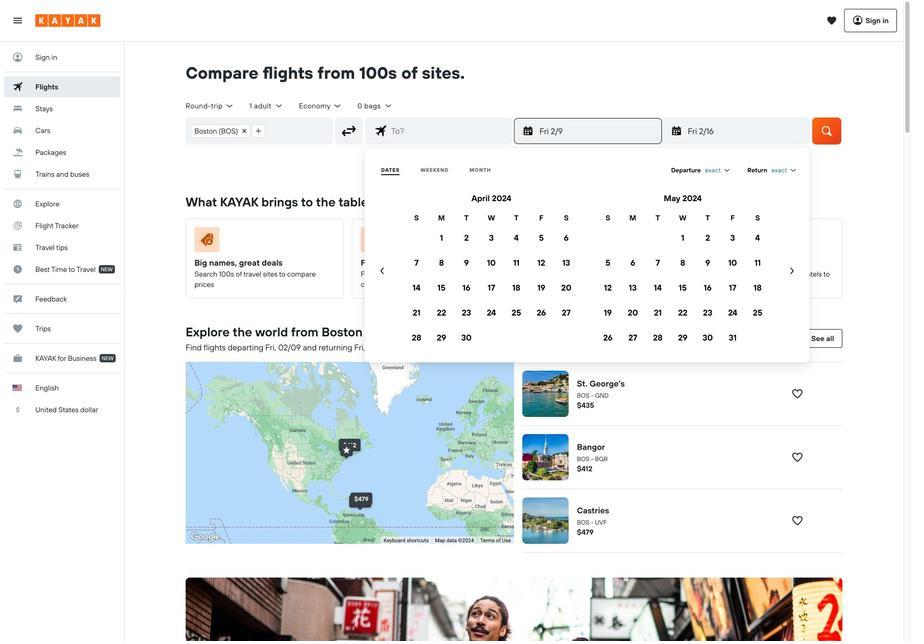 Task type: vqa. For each thing, say whether or not it's contained in the screenshot.
Navigation Menu icon
yes



Task type: locate. For each thing, give the bounding box(es) containing it.
menu
[[369, 161, 806, 350]]

0 horizontal spatial list item
[[191, 124, 250, 138]]

list
[[186, 118, 270, 144]]

1 figure from the left
[[195, 227, 331, 256]]

figure
[[195, 227, 331, 256], [361, 227, 497, 256], [527, 227, 663, 256], [694, 227, 830, 256]]

google image
[[188, 531, 223, 544]]

Month radio
[[470, 167, 491, 173]]

None field
[[705, 166, 731, 174], [772, 166, 797, 174], [705, 166, 731, 174], [772, 166, 797, 174]]

1 horizontal spatial list item
[[252, 124, 265, 138]]

1 list item from the left
[[191, 124, 250, 138]]

castries image
[[523, 498, 569, 544]]

navigation menu image
[[12, 15, 23, 26]]

Dates radio
[[381, 167, 400, 173]]

friday february 16th element
[[688, 125, 804, 137]]

2 figure from the left
[[361, 227, 497, 256]]

2 list item from the left
[[252, 124, 265, 138]]

list item right remove image
[[252, 124, 265, 138]]

list item down trip type round-trip field in the left of the page
[[191, 124, 250, 138]]

st. george's image
[[523, 371, 569, 417]]

map region
[[186, 261, 585, 641]]

list item
[[191, 124, 250, 138], [252, 124, 265, 138]]

swap departure airport and destination airport image
[[339, 121, 359, 141]]



Task type: describe. For each thing, give the bounding box(es) containing it.
united states (english) image
[[12, 385, 22, 391]]

Cabin type Economy field
[[299, 101, 342, 111]]

Weekend radio
[[421, 167, 449, 173]]

friday february 9th element
[[540, 125, 655, 137]]

remove image
[[242, 128, 247, 134]]

Flight destination input text field
[[387, 118, 512, 144]]

Flight origin input text field
[[270, 118, 332, 144]]

Trip type Round-trip field
[[186, 101, 234, 111]]

start date calendar input use left and right arrow keys to change day. use up and down arrow keys to change week. tab
[[369, 192, 806, 350]]

4 figure from the left
[[694, 227, 830, 256]]

3 figure from the left
[[527, 227, 663, 256]]

bangor image
[[523, 434, 569, 481]]



